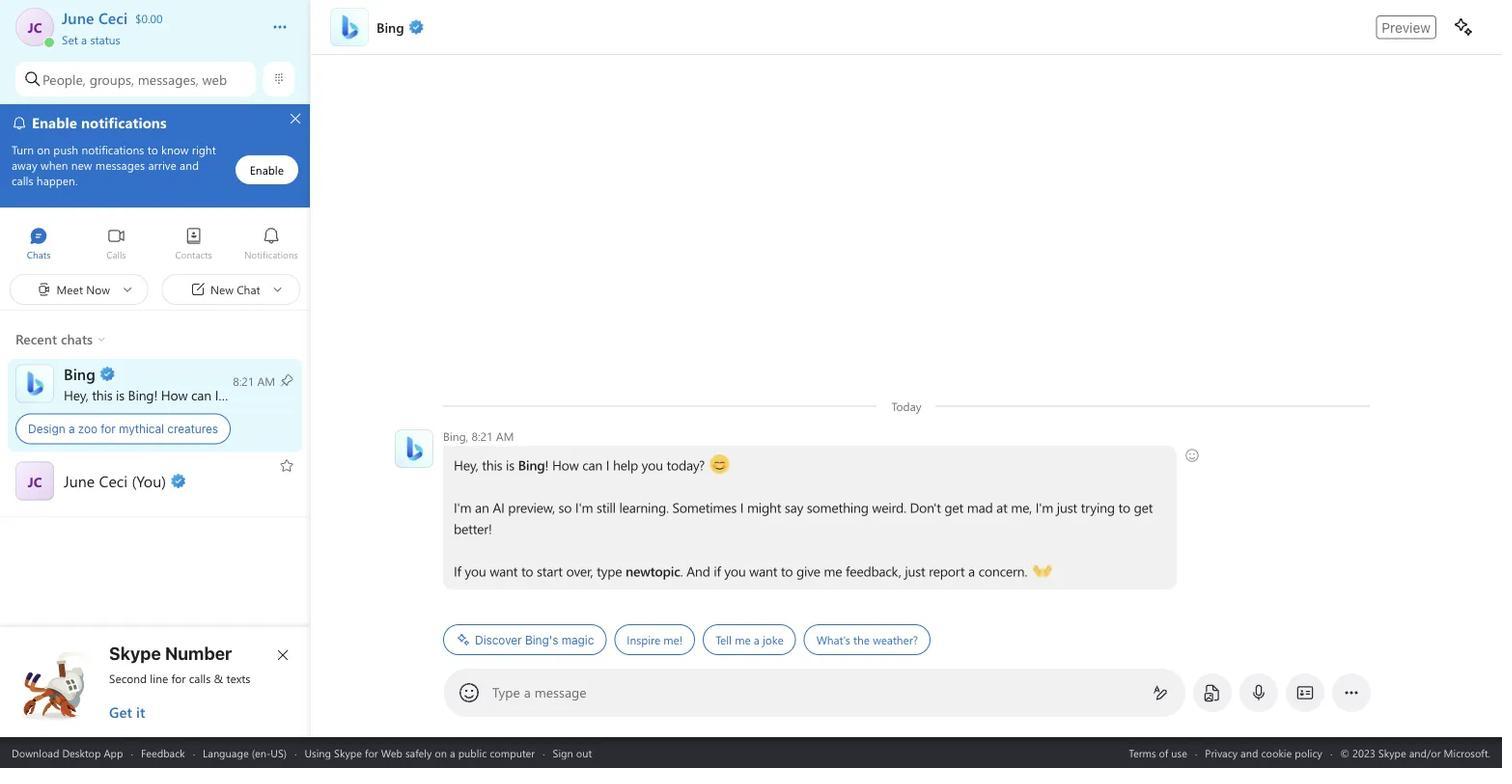 Task type: vqa. For each thing, say whether or not it's contained in the screenshot.
Terms
yes



Task type: describe. For each thing, give the bounding box(es) containing it.
&
[[214, 671, 223, 686]]

status
[[90, 31, 120, 47]]

newtopic . and if you want to give me feedback, just report a concern.
[[626, 562, 1031, 580]]

design
[[28, 422, 65, 436]]

language (en-us) link
[[203, 746, 287, 760]]

at
[[997, 499, 1008, 517]]

0 vertical spatial today?
[[276, 386, 314, 404]]

better!
[[454, 520, 492, 538]]

design a zoo for mythical creatures
[[28, 422, 218, 436]]

computer
[[490, 746, 535, 760]]

inspire me!
[[627, 632, 683, 648]]

what's the weather?
[[816, 632, 918, 648]]

(smileeyes)
[[710, 455, 774, 473]]

privacy
[[1205, 746, 1238, 760]]

weird.
[[872, 499, 906, 517]]

inspire
[[627, 632, 661, 648]]

bing, 8:21 am
[[443, 429, 514, 444]]

sign out
[[553, 746, 592, 760]]

0 horizontal spatial is
[[116, 386, 125, 404]]

.
[[680, 562, 683, 580]]

an
[[475, 499, 489, 517]]

get
[[109, 703, 132, 722]]

2 i'm from the left
[[575, 499, 593, 517]]

desktop
[[62, 746, 101, 760]]

privacy and cookie policy
[[1205, 746, 1323, 760]]

tell me a joke button
[[703, 625, 796, 656]]

1 horizontal spatial can
[[582, 456, 603, 474]]

terms of use
[[1129, 746, 1187, 760]]

8:21
[[472, 429, 493, 444]]

web
[[381, 746, 402, 760]]

and
[[687, 562, 710, 580]]

get it
[[109, 703, 145, 722]]

3 i'm from the left
[[1036, 499, 1053, 517]]

start
[[537, 562, 563, 580]]

1 vertical spatial bing
[[518, 456, 545, 474]]

feedback,
[[846, 562, 901, 580]]

0 vertical spatial skype
[[109, 643, 161, 664]]

1 horizontal spatial this
[[482, 456, 502, 474]]

i inside i'm an ai preview, so i'm still learning. sometimes i might say something weird. don't get mad at me, i'm just trying to get better! if you want to start over, type
[[740, 499, 744, 517]]

and
[[1241, 746, 1258, 760]]

second
[[109, 671, 147, 686]]

2 get from the left
[[1134, 499, 1153, 517]]

(openhands)
[[1033, 561, 1105, 579]]

am
[[496, 429, 514, 444]]

groups,
[[89, 70, 134, 88]]

a right report
[[968, 562, 975, 580]]

skype number element
[[16, 643, 294, 722]]

trying
[[1081, 499, 1115, 517]]

it
[[136, 703, 145, 722]]

1 horizontal spatial hey,
[[454, 456, 478, 474]]

what's the weather? button
[[804, 625, 931, 656]]

inspire me! button
[[614, 625, 695, 656]]

joke
[[763, 632, 784, 648]]

the
[[853, 632, 870, 648]]

sometimes
[[672, 499, 737, 517]]

for for using skype for web safely on a public computer
[[365, 746, 378, 760]]

public
[[458, 746, 487, 760]]

1 vertical spatial !
[[545, 456, 549, 474]]

messages,
[[138, 70, 199, 88]]

1 i'm from the left
[[454, 499, 472, 517]]

people,
[[42, 70, 86, 88]]

using
[[305, 746, 331, 760]]

1 horizontal spatial how
[[552, 456, 579, 474]]

me!
[[664, 632, 683, 648]]

mad
[[967, 499, 993, 517]]

0 vertical spatial bing
[[128, 386, 154, 404]]

1 vertical spatial i
[[606, 456, 610, 474]]

for for second line for calls & texts
[[171, 671, 186, 686]]

still
[[597, 499, 616, 517]]

2 want from the left
[[749, 562, 777, 580]]

you inside i'm an ai preview, so i'm still learning. sometimes i might say something weird. don't get mad at me, i'm just trying to get better! if you want to start over, type
[[465, 562, 486, 580]]

texts
[[226, 671, 250, 686]]

message
[[535, 684, 587, 701]]

over,
[[566, 562, 593, 580]]

report
[[929, 562, 965, 580]]

language
[[203, 746, 249, 760]]

(en-
[[252, 746, 271, 760]]

cookie
[[1261, 746, 1292, 760]]

a inside button
[[81, 31, 87, 47]]

don't
[[910, 499, 941, 517]]

policy
[[1295, 746, 1323, 760]]

ai
[[493, 499, 505, 517]]

download desktop app
[[12, 746, 123, 760]]

sign out link
[[553, 746, 592, 760]]

type a message
[[492, 684, 587, 701]]

1 vertical spatial today?
[[667, 456, 705, 474]]

using skype for web safely on a public computer link
[[305, 746, 535, 760]]

mythical
[[119, 422, 164, 436]]

1 vertical spatial help
[[613, 456, 638, 474]]

set
[[62, 31, 78, 47]]

bing,
[[443, 429, 468, 444]]

discover bing's magic
[[475, 633, 594, 647]]

1 get from the left
[[945, 499, 964, 517]]

sign
[[553, 746, 573, 760]]



Task type: locate. For each thing, give the bounding box(es) containing it.
set a status
[[62, 31, 120, 47]]

if
[[454, 562, 461, 580]]

1 vertical spatial how
[[552, 456, 579, 474]]

0 vertical spatial for
[[101, 422, 116, 436]]

! up preview,
[[545, 456, 549, 474]]

0 vertical spatial is
[[116, 386, 125, 404]]

0 horizontal spatial skype
[[109, 643, 161, 664]]

this up zoo
[[92, 386, 112, 404]]

just inside i'm an ai preview, so i'm still learning. sometimes i might say something weird. don't get mad at me, i'm just trying to get better! if you want to start over, type
[[1057, 499, 1077, 517]]

safely
[[405, 746, 432, 760]]

1 horizontal spatial is
[[506, 456, 515, 474]]

if
[[714, 562, 721, 580]]

1 vertical spatial hey,
[[454, 456, 478, 474]]

zoo
[[78, 422, 98, 436]]

skype number
[[109, 643, 232, 664]]

1 vertical spatial is
[[506, 456, 515, 474]]

for left web on the bottom left
[[365, 746, 378, 760]]

might
[[747, 499, 781, 517]]

1 vertical spatial hey, this is bing ! how can i help you today?
[[454, 456, 708, 474]]

1 vertical spatial me
[[735, 632, 751, 648]]

download desktop app link
[[12, 746, 123, 760]]

0 horizontal spatial i
[[215, 386, 218, 404]]

type
[[597, 562, 622, 580]]

1 horizontal spatial hey, this is bing ! how can i help you today?
[[454, 456, 708, 474]]

bing up the mythical
[[128, 386, 154, 404]]

1 horizontal spatial i'm
[[575, 499, 593, 517]]

get left mad
[[945, 499, 964, 517]]

feedback link
[[141, 746, 185, 760]]

terms
[[1129, 746, 1156, 760]]

Type a message text field
[[493, 684, 1137, 703]]

i'm
[[454, 499, 472, 517], [575, 499, 593, 517], [1036, 499, 1053, 517]]

hey, this is bing ! how can i help you today? up creatures
[[64, 386, 317, 404]]

0 horizontal spatial bing
[[128, 386, 154, 404]]

1 vertical spatial just
[[905, 562, 925, 580]]

number
[[165, 643, 232, 664]]

calls
[[189, 671, 211, 686]]

get
[[945, 499, 964, 517], [1134, 499, 1153, 517]]

0 horizontal spatial can
[[191, 386, 211, 404]]

what's
[[816, 632, 850, 648]]

concern.
[[979, 562, 1027, 580]]

0 horizontal spatial help
[[222, 386, 247, 404]]

hey, this is bing ! how can i help you today?
[[64, 386, 317, 404], [454, 456, 708, 474]]

0 horizontal spatial want
[[490, 562, 518, 580]]

1 horizontal spatial for
[[171, 671, 186, 686]]

skype right using
[[334, 746, 362, 760]]

magic
[[562, 633, 594, 647]]

me right give
[[824, 562, 842, 580]]

type
[[492, 684, 520, 701]]

i'm right 'so'
[[575, 499, 593, 517]]

0 vertical spatial can
[[191, 386, 211, 404]]

this
[[92, 386, 112, 404], [482, 456, 502, 474]]

can
[[191, 386, 211, 404], [582, 456, 603, 474]]

newtopic
[[626, 562, 680, 580]]

discover
[[475, 633, 522, 647]]

0 vertical spatial i
[[215, 386, 218, 404]]

hey, this is bing ! how can i help you today? up 'so'
[[454, 456, 708, 474]]

i left "might"
[[740, 499, 744, 517]]

hey, down bing,
[[454, 456, 478, 474]]

using skype for web safely on a public computer
[[305, 746, 535, 760]]

1 horizontal spatial i
[[606, 456, 610, 474]]

1 horizontal spatial just
[[1057, 499, 1077, 517]]

0 horizontal spatial this
[[92, 386, 112, 404]]

skype up second
[[109, 643, 161, 664]]

bing
[[128, 386, 154, 404], [518, 456, 545, 474]]

tell
[[716, 632, 732, 648]]

today?
[[276, 386, 314, 404], [667, 456, 705, 474]]

privacy and cookie policy link
[[1205, 746, 1323, 760]]

download
[[12, 746, 59, 760]]

want left start
[[490, 562, 518, 580]]

people, groups, messages, web button
[[15, 62, 256, 97]]

0 horizontal spatial how
[[161, 386, 188, 404]]

to
[[1119, 499, 1131, 517], [521, 562, 533, 580], [781, 562, 793, 580]]

a right set on the left of the page
[[81, 31, 87, 47]]

feedback
[[141, 746, 185, 760]]

is down am
[[506, 456, 515, 474]]

1 horizontal spatial want
[[749, 562, 777, 580]]

0 horizontal spatial to
[[521, 562, 533, 580]]

hey, up zoo
[[64, 386, 88, 404]]

i
[[215, 386, 218, 404], [606, 456, 610, 474], [740, 499, 744, 517]]

1 horizontal spatial skype
[[334, 746, 362, 760]]

terms of use link
[[1129, 746, 1187, 760]]

! up the mythical
[[154, 386, 158, 404]]

creatures
[[167, 422, 218, 436]]

just
[[1057, 499, 1077, 517], [905, 562, 925, 580]]

2 horizontal spatial i
[[740, 499, 744, 517]]

weather?
[[873, 632, 918, 648]]

1 vertical spatial can
[[582, 456, 603, 474]]

is up 'design a zoo for mythical creatures'
[[116, 386, 125, 404]]

just left trying
[[1057, 499, 1077, 517]]

2 vertical spatial i
[[740, 499, 744, 517]]

2 horizontal spatial i'm
[[1036, 499, 1053, 517]]

1 horizontal spatial today?
[[667, 456, 705, 474]]

i up still
[[606, 456, 610, 474]]

want
[[490, 562, 518, 580], [749, 562, 777, 580]]

1 vertical spatial skype
[[334, 746, 362, 760]]

use
[[1171, 746, 1187, 760]]

me inside button
[[735, 632, 751, 648]]

1 want from the left
[[490, 562, 518, 580]]

a left joke in the bottom of the page
[[754, 632, 760, 648]]

1 horizontal spatial me
[[824, 562, 842, 580]]

can up creatures
[[191, 386, 211, 404]]

0 horizontal spatial hey, this is bing ! how can i help you today?
[[64, 386, 317, 404]]

1 horizontal spatial get
[[1134, 499, 1153, 517]]

a left zoo
[[68, 422, 75, 436]]

!
[[154, 386, 158, 404], [545, 456, 549, 474]]

me,
[[1011, 499, 1032, 517]]

to left start
[[521, 562, 533, 580]]

1 horizontal spatial bing
[[518, 456, 545, 474]]

a right on in the bottom of the page
[[450, 746, 455, 760]]

can up still
[[582, 456, 603, 474]]

us)
[[271, 746, 287, 760]]

for
[[101, 422, 116, 436], [171, 671, 186, 686], [365, 746, 378, 760]]

tab list
[[0, 218, 310, 271]]

how up 'so'
[[552, 456, 579, 474]]

i'm right "me," in the right bottom of the page
[[1036, 499, 1053, 517]]

to left give
[[781, 562, 793, 580]]

give
[[797, 562, 820, 580]]

help
[[222, 386, 247, 404], [613, 456, 638, 474]]

1 horizontal spatial to
[[781, 562, 793, 580]]

preview,
[[508, 499, 555, 517]]

want inside i'm an ai preview, so i'm still learning. sometimes i might say something weird. don't get mad at me, i'm just trying to get better! if you want to start over, type
[[490, 562, 518, 580]]

0 horizontal spatial i'm
[[454, 499, 472, 517]]

to right trying
[[1119, 499, 1131, 517]]

something
[[807, 499, 869, 517]]

skype
[[109, 643, 161, 664], [334, 746, 362, 760]]

0 horizontal spatial just
[[905, 562, 925, 580]]

a inside button
[[754, 632, 760, 648]]

out
[[576, 746, 592, 760]]

0 vertical spatial how
[[161, 386, 188, 404]]

0 horizontal spatial get
[[945, 499, 964, 517]]

1 vertical spatial this
[[482, 456, 502, 474]]

bing up preview,
[[518, 456, 545, 474]]

1 vertical spatial for
[[171, 671, 186, 686]]

second line for calls & texts
[[109, 671, 250, 686]]

0 horizontal spatial me
[[735, 632, 751, 648]]

0 vertical spatial me
[[824, 562, 842, 580]]

people, groups, messages, web
[[42, 70, 227, 88]]

i up creatures
[[215, 386, 218, 404]]

on
[[435, 746, 447, 760]]

0 vertical spatial hey,
[[64, 386, 88, 404]]

0 horizontal spatial hey,
[[64, 386, 88, 404]]

web
[[202, 70, 227, 88]]

for right line
[[171, 671, 186, 686]]

1 horizontal spatial !
[[545, 456, 549, 474]]

0 vertical spatial help
[[222, 386, 247, 404]]

0 horizontal spatial !
[[154, 386, 158, 404]]

me
[[824, 562, 842, 580], [735, 632, 751, 648]]

2 vertical spatial for
[[365, 746, 378, 760]]

0 horizontal spatial today?
[[276, 386, 314, 404]]

language (en-us)
[[203, 746, 287, 760]]

0 vertical spatial !
[[154, 386, 158, 404]]

get right trying
[[1134, 499, 1153, 517]]

how up creatures
[[161, 386, 188, 404]]

preview
[[1382, 19, 1431, 35]]

hey,
[[64, 386, 88, 404], [454, 456, 478, 474]]

0 vertical spatial this
[[92, 386, 112, 404]]

2 horizontal spatial for
[[365, 746, 378, 760]]

a
[[81, 31, 87, 47], [68, 422, 75, 436], [968, 562, 975, 580], [754, 632, 760, 648], [524, 684, 531, 701], [450, 746, 455, 760]]

line
[[150, 671, 168, 686]]

just left report
[[905, 562, 925, 580]]

me right tell on the bottom left of page
[[735, 632, 751, 648]]

this down 8:21
[[482, 456, 502, 474]]

0 horizontal spatial for
[[101, 422, 116, 436]]

is
[[116, 386, 125, 404], [506, 456, 515, 474]]

i'm an ai preview, so i'm still learning. sometimes i might say something weird. don't get mad at me, i'm just trying to get better! if you want to start over, type
[[454, 499, 1157, 580]]

learning.
[[619, 499, 669, 517]]

0 vertical spatial just
[[1057, 499, 1077, 517]]

bing's
[[525, 633, 558, 647]]

i'm left an at the left bottom
[[454, 499, 472, 517]]

0 vertical spatial hey, this is bing ! how can i help you today?
[[64, 386, 317, 404]]

1 horizontal spatial help
[[613, 456, 638, 474]]

for right zoo
[[101, 422, 116, 436]]

2 horizontal spatial to
[[1119, 499, 1131, 517]]

how
[[161, 386, 188, 404], [552, 456, 579, 474]]

want left give
[[749, 562, 777, 580]]

a right type
[[524, 684, 531, 701]]

for inside skype number element
[[171, 671, 186, 686]]



